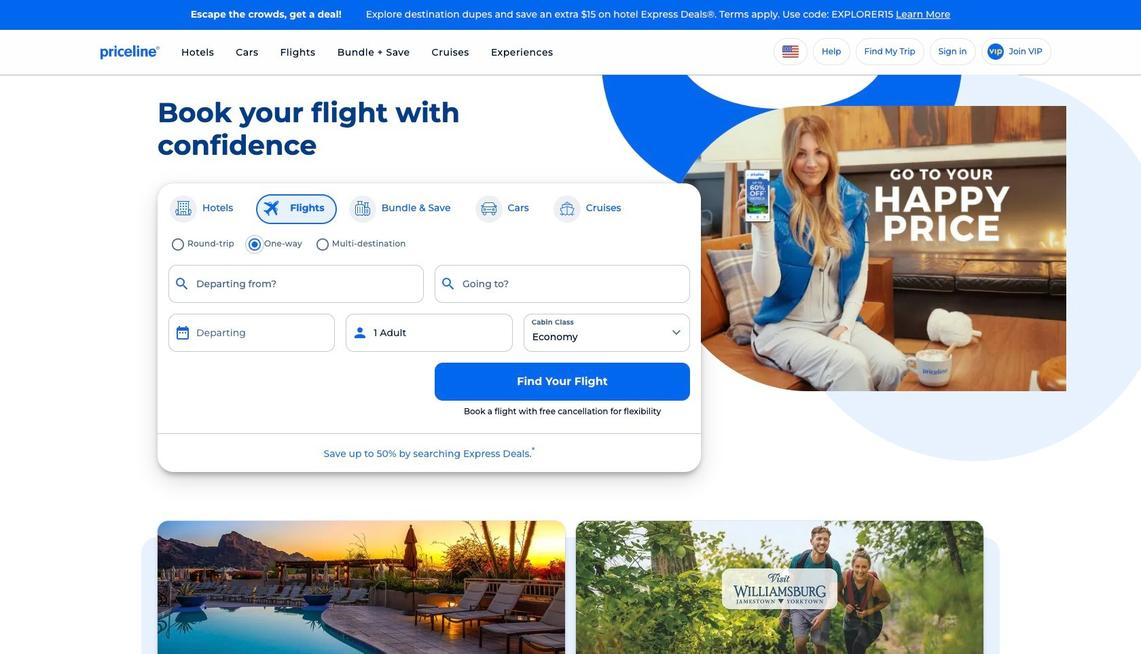 Task type: locate. For each thing, give the bounding box(es) containing it.
vip badge icon image
[[987, 43, 1004, 59]]

en us image
[[782, 45, 799, 57]]

Going to? field
[[435, 265, 690, 303]]

None button
[[168, 314, 335, 352]]

none field departing from?
[[168, 265, 424, 303]]

2 none field from the left
[[435, 265, 690, 303]]

1 none field from the left
[[168, 265, 424, 303]]

None field
[[168, 265, 424, 303], [435, 265, 690, 303]]

partner airline logos image
[[402, 445, 593, 462]]

flight-search-form element
[[163, 235, 696, 423]]

0 horizontal spatial none field
[[168, 265, 424, 303]]

1 horizontal spatial none field
[[435, 265, 690, 303]]



Task type: describe. For each thing, give the bounding box(es) containing it.
none button inside flight-search-form element
[[168, 314, 335, 352]]

none field going to?
[[435, 265, 690, 303]]

priceline.com home image
[[101, 45, 160, 59]]

types of travel tab list
[[168, 194, 690, 224]]

Departing from? field
[[168, 265, 424, 303]]



Task type: vqa. For each thing, say whether or not it's contained in the screenshot.
field
yes



